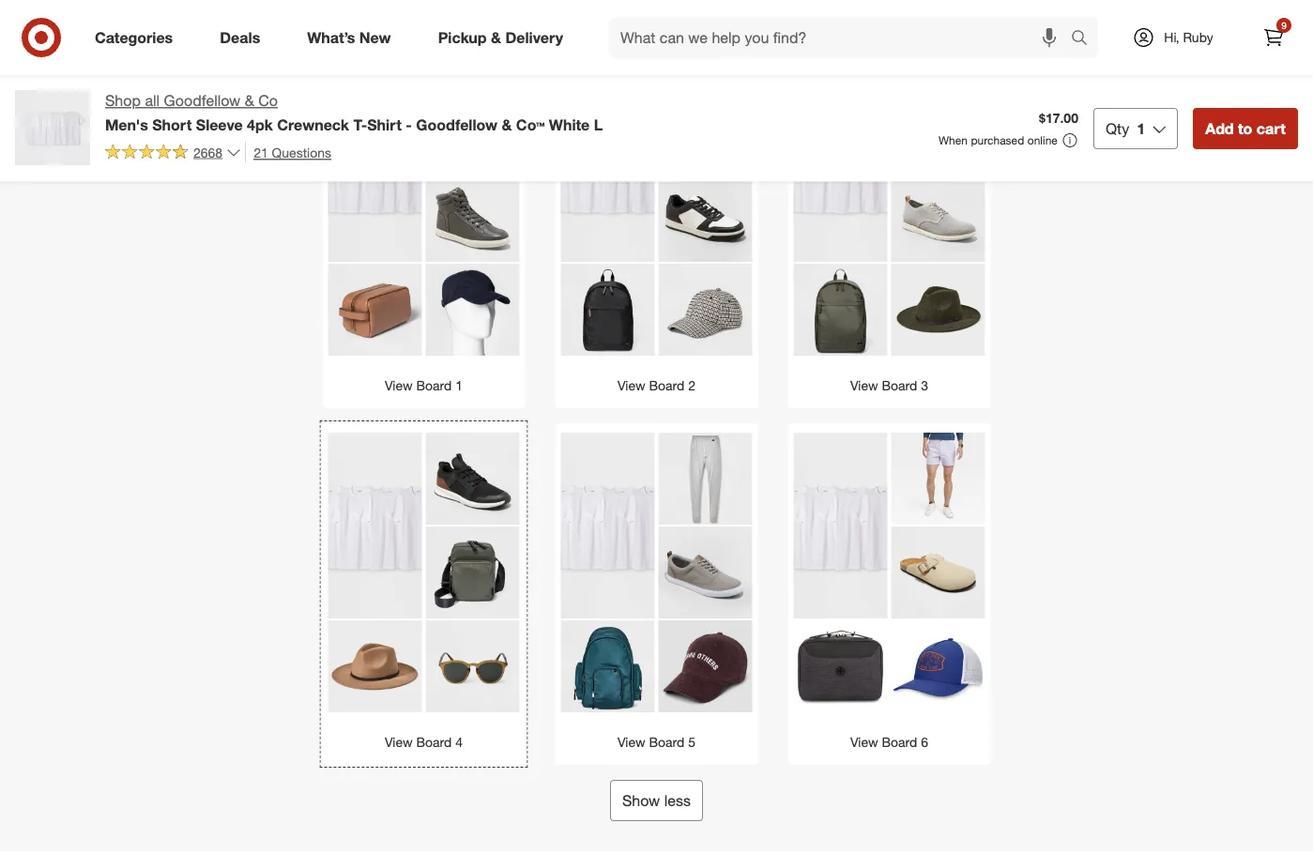Task type: describe. For each thing, give the bounding box(es) containing it.
men&#39;s short sleeve 4pk crewneck t-shirt - goodfellow &#38; co&#8482; white l image for view board 4
[[281, 433, 469, 621]]

men&#39;s short sleeve 4pk crewneck t-shirt - goodfellow &#38; co&#8482; white l image for view board 6
[[747, 433, 935, 621]]

21
[[254, 144, 268, 160]]

view board 4 button
[[323, 424, 525, 766]]

men&#39;s 14&#34; jumbo sling pack - original use&#8482; green image
[[561, 621, 655, 715]]

board for 6
[[882, 735, 918, 751]]

men&#39;s short sleeve 4pk crewneck t-shirt - goodfellow &#38; co&#8482; white l image for view board 2
[[514, 76, 702, 264]]

shirt
[[367, 115, 402, 134]]

short
[[152, 115, 192, 134]]

board for 2
[[649, 378, 685, 394]]

0 vertical spatial &
[[491, 28, 501, 47]]

crewneck
[[277, 115, 349, 134]]

0 horizontal spatial goodfellow
[[164, 92, 241, 110]]

what's
[[307, 28, 355, 47]]

board for 3
[[882, 378, 918, 394]]

ncaa boise state broncos structured domain cotton hat image
[[892, 621, 986, 715]]

a
[[547, 30, 554, 47]]

search button
[[1063, 17, 1108, 62]]

add
[[1206, 119, 1235, 137]]

1 vertical spatial &
[[245, 92, 254, 110]]

image of men's short sleeve 4pk crewneck t-shirt - goodfellow & co™ white l image
[[15, 90, 90, 165]]

men's arthur clog footbed sandals - goodfellow & co™ tan image
[[892, 527, 986, 621]]

view board 5
[[618, 735, 696, 751]]

ruby
[[1184, 29, 1214, 46]]

men&#39;s kev knit dress shoes - goodfellow &#38; co&#8482; gray 7 image
[[892, 170, 986, 264]]

qty
[[1106, 119, 1130, 137]]

online
[[1028, 133, 1058, 147]]

men's shaun hybrid dress sneakers - goodfellow & co™ image
[[426, 433, 520, 527]]

view for view board 3
[[851, 378, 879, 394]]

t-
[[354, 115, 367, 134]]

2
[[689, 378, 696, 394]]

deals
[[220, 28, 260, 47]]

21 questions
[[254, 144, 332, 160]]

swissgear 8.75&#34; toiletry tech kit - dark gray heather image
[[794, 621, 888, 715]]

men&#39;s slim straight fit jeans - goodfellow &#38; co&#8482; light blue 28x30 image
[[426, 76, 520, 170]]

shop all goodfellow & co men's short sleeve 4pk crewneck t-shirt - goodfellow & co™ white l
[[105, 92, 603, 134]]

men's levi casual court sneakers - goodfellow & co™ image
[[659, 170, 753, 264]]

1 horizontal spatial goodfellow
[[416, 115, 498, 134]]

men&#39;s 9.5&#34; seated fit adaptive tech chino shorts - goodfellow &#38; co&#8482; charcoal gray xs image
[[892, 76, 986, 170]]

view for view board 1
[[385, 378, 413, 394]]

sleeve
[[196, 115, 243, 134]]

men's
[[105, 115, 148, 134]]

view board 3 button
[[788, 67, 991, 409]]

9 link
[[1254, 17, 1295, 58]]

view board 1
[[385, 378, 463, 394]]

4pk
[[247, 115, 273, 134]]

view for view board 6
[[851, 735, 879, 751]]

What can we help you find? suggestions appear below search field
[[610, 17, 1076, 58]]

view for view board 4
[[385, 735, 413, 751]]

men&#39;s short sleeve 4pk crewneck t-shirt - goodfellow &#38; co&#8482; white l image for view board 5
[[514, 433, 702, 621]]

1 inside button
[[456, 378, 463, 394]]

men&#39;s travis high top sneaker - goodfellow &#38; co&#8482; charcoal gray 7 image
[[426, 170, 520, 264]]

-
[[406, 115, 412, 134]]

what's new link
[[291, 17, 415, 58]]

5
[[689, 735, 696, 751]]

21 questions link
[[245, 142, 332, 163]]

our
[[672, 30, 692, 47]]

deals link
[[204, 17, 284, 58]]

dome 18.75&#34; backpack - goodfellow &#38; co&#8482; black image
[[561, 264, 655, 358]]

pickup & delivery link
[[422, 17, 587, 58]]



Task type: locate. For each thing, give the bounding box(es) containing it.
men&#39;s premium slim fit thermal pants - goodfellow &#38; co&#8482; gray s image
[[659, 433, 753, 527]]

view down classic top cow leather dopp kit - goodfellow &#38; co&#8482; image
[[385, 378, 413, 394]]

board left 2
[[649, 378, 685, 394]]

0 horizontal spatial 1
[[456, 378, 463, 394]]

to
[[1239, 119, 1253, 137]]

purchased
[[971, 133, 1025, 147]]

show
[[623, 792, 660, 810]]

view board 6
[[851, 735, 929, 751]]

dome 18.75&#34; backpack - goodfellow &#38; co&#8482; olive green image
[[794, 264, 888, 358]]

co
[[258, 92, 278, 110]]

view left 3
[[851, 378, 879, 394]]

view board 2 button
[[556, 67, 758, 409]]

1 horizontal spatial 1
[[1138, 119, 1146, 137]]

with
[[644, 30, 669, 47]]

categories
[[95, 28, 173, 47]]

washed baseball cap - goodfellow &#38; co&#8482; navy one size image
[[426, 264, 520, 358]]

new
[[360, 28, 391, 47]]

add to cart button
[[1194, 108, 1299, 149]]

2668 link
[[105, 142, 241, 165]]

view inside button
[[851, 735, 879, 751]]

categories link
[[79, 17, 196, 58]]

l
[[594, 115, 603, 134]]

co™
[[516, 115, 545, 134]]

6
[[922, 735, 929, 751]]

goodfellow right -
[[416, 115, 498, 134]]

view board 6 button
[[788, 424, 991, 766]]

view board 1 button
[[323, 67, 525, 409]]

2 vertical spatial &
[[502, 115, 512, 134]]

board
[[416, 378, 452, 394], [649, 378, 685, 394], [882, 378, 918, 394], [416, 735, 452, 751], [649, 735, 685, 751], [882, 735, 918, 751]]

0 horizontal spatial &
[[245, 92, 254, 110]]

goodfellow up sleeve on the left top of page
[[164, 92, 241, 110]]

look
[[616, 30, 641, 47]]

view board 2
[[618, 378, 696, 394]]

men&#39;s cotton baseball hat - mahogany image
[[659, 621, 753, 715]]

board for 4
[[416, 735, 452, 751]]

less
[[665, 792, 691, 810]]

hi, ruby
[[1165, 29, 1214, 46]]

$17.00
[[1040, 110, 1079, 126]]

0 vertical spatial goodfellow
[[164, 92, 241, 110]]

delivery
[[506, 28, 564, 47]]

men&#39;s poly wool fedora - goodfellow &#38; co&#8482; camel brown m/l image
[[328, 621, 422, 715]]

add to cart
[[1206, 119, 1287, 137]]

view board 5 button
[[556, 424, 758, 766]]

9
[[1282, 19, 1287, 31]]

board left 3
[[882, 378, 918, 394]]

view board 3
[[851, 378, 929, 394]]

white
[[549, 115, 590, 134]]

inspiration
[[695, 30, 756, 47]]

0 vertical spatial 1
[[1138, 119, 1146, 137]]

all
[[145, 92, 160, 110]]

view
[[385, 378, 413, 394], [618, 378, 646, 394], [851, 378, 879, 394], [385, 735, 413, 751], [618, 735, 646, 751], [851, 735, 879, 751]]

1 down "washed baseball cap - goodfellow &#38; co&#8482; navy one size" image
[[456, 378, 463, 394]]

men&#39;s plastic round sunglasses - goodfellow &#38; co&#8482; olive green image
[[426, 621, 520, 715]]

1 vertical spatial 1
[[456, 378, 463, 394]]

cart
[[1257, 119, 1287, 137]]

goodfellow
[[164, 92, 241, 110], [416, 115, 498, 134]]

1 right qty in the right of the page
[[1138, 119, 1146, 137]]

board left '4'
[[416, 735, 452, 751]]

what's new
[[307, 28, 391, 47]]

& left co™
[[502, 115, 512, 134]]

2668
[[193, 144, 223, 160]]

search
[[1063, 30, 1108, 48]]

board left 6
[[882, 735, 918, 751]]

view inside view board 2 "button"
[[618, 378, 646, 394]]

hi,
[[1165, 29, 1180, 46]]

4
[[456, 735, 463, 751]]

1 vertical spatial goodfellow
[[416, 115, 498, 134]]

men&#39;s short sleeve 4pk crewneck t-shirt - goodfellow &#38; co&#8482; white l image for view board 3
[[747, 76, 935, 264]]

view for view board 2
[[618, 378, 646, 394]]

men&#39;s short sleeve 4pk crewneck t-shirt - goodfellow &#38; co&#8482; white l image
[[281, 76, 469, 264], [514, 76, 702, 264], [747, 76, 935, 264], [281, 433, 469, 621], [514, 433, 702, 621], [747, 433, 935, 621]]

board down "washed baseball cap - goodfellow &#38; co&#8482; navy one size" image
[[416, 378, 452, 394]]

board for 1
[[416, 378, 452, 394]]

3
[[922, 378, 929, 394]]

shop
[[105, 92, 141, 110]]

men&#39;s short sleeve 4pk crewneck t-shirt - goodfellow &#38; co&#8482; white l image for view board 1
[[281, 76, 469, 264]]

2 horizontal spatial &
[[502, 115, 512, 134]]

men&#39;s slim fit thermal underwear pants - goodfellow &#38; co&#8482; cream xl image
[[659, 76, 753, 170]]

men&#39;s crossbody bag - goodfellow &#38; co&#8482; olive green image
[[426, 527, 520, 621]]

view inside view board 3 button
[[851, 378, 879, 394]]

men&#39;s brady sneakers - goodfellow &#38; co&#8482; gray 7 image
[[659, 527, 753, 621]]

view inside "view board 1" button
[[385, 378, 413, 394]]

build
[[513, 30, 543, 47]]

show less button
[[610, 781, 703, 822]]

show less
[[623, 792, 691, 810]]

pickup & delivery
[[438, 28, 564, 47]]

boards
[[760, 30, 801, 47]]

men&#39;s 5&#34; slim fit flat front chino shorts - goodfellow &#38; co&#8482; violet 28 image
[[892, 433, 986, 527]]

complete
[[557, 30, 612, 47]]

&
[[491, 28, 501, 47], [245, 92, 254, 110], [502, 115, 512, 134]]

view left 6
[[851, 735, 879, 751]]

board left 5
[[649, 735, 685, 751]]

& left co
[[245, 92, 254, 110]]

when purchased online
[[939, 133, 1058, 147]]

qty 1
[[1106, 119, 1146, 137]]

1 horizontal spatial &
[[491, 28, 501, 47]]

& left build
[[491, 28, 501, 47]]

pickup
[[438, 28, 487, 47]]

view board 4
[[385, 735, 463, 751]]

view inside view board 5 button
[[618, 735, 646, 751]]

view left '4'
[[385, 735, 413, 751]]

board inside "button"
[[649, 378, 685, 394]]

classic top cow leather dopp kit - goodfellow &#38; co&#8482; image
[[328, 264, 422, 358]]

view inside view board 4 button
[[385, 735, 413, 751]]

view up show
[[618, 735, 646, 751]]

men&#39;s houndstooth baseball hat - goodfellow &#38; co&#8482; brown image
[[659, 264, 753, 358]]

men&#39;s poly wool fedora - goodfellow &#38; co&#8482; olive green m/l image
[[892, 264, 986, 358]]

board for 5
[[649, 735, 685, 751]]

view for view board 5
[[618, 735, 646, 751]]

build a complete look with our inspiration boards
[[513, 30, 801, 47]]

when
[[939, 133, 968, 147]]

1
[[1138, 119, 1146, 137], [456, 378, 463, 394]]

view left 2
[[618, 378, 646, 394]]

questions
[[272, 144, 332, 160]]



Task type: vqa. For each thing, say whether or not it's contained in the screenshot.
by
no



